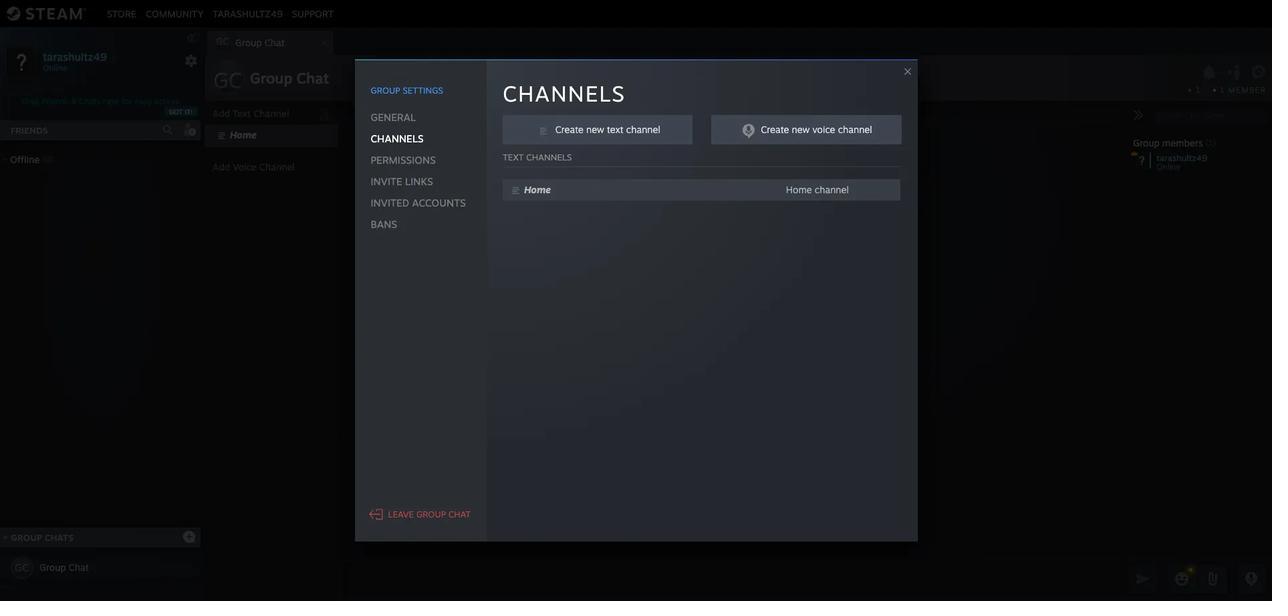Task type: locate. For each thing, give the bounding box(es) containing it.
new
[[586, 124, 605, 135], [792, 124, 810, 135]]

group
[[235, 37, 262, 48], [250, 69, 293, 87], [371, 85, 400, 96], [1134, 137, 1160, 148], [417, 509, 446, 519], [11, 532, 42, 543], [39, 562, 66, 573]]

chat right leave
[[449, 509, 471, 519]]

group chat
[[250, 69, 329, 87], [39, 562, 89, 573]]

0 vertical spatial friends
[[42, 96, 69, 106]]

community
[[146, 8, 203, 19]]

chats right &
[[79, 96, 100, 106]]

channel for add voice channel
[[259, 161, 295, 173]]

channel right voice
[[259, 161, 295, 173]]

group settings
[[371, 85, 443, 96]]

channel inside button
[[627, 124, 661, 135]]

text down friday,
[[503, 152, 524, 163]]

1 left member
[[1221, 85, 1226, 95]]

1 vertical spatial friends
[[11, 125, 48, 136]]

permissions
[[371, 154, 436, 167]]

0 horizontal spatial tarashultz49
[[43, 50, 107, 63]]

text
[[233, 108, 251, 119], [503, 152, 524, 163]]

search my friends list image
[[162, 124, 174, 136]]

friday, november 17, 2023
[[523, 118, 608, 126]]

member
[[1229, 85, 1267, 95]]

1 horizontal spatial create
[[761, 124, 789, 135]]

new left voice at the top right
[[792, 124, 810, 135]]

channel for create new text channel
[[627, 124, 661, 135]]

send special image
[[1205, 571, 1221, 587]]

0 horizontal spatial new
[[586, 124, 605, 135]]

store link
[[102, 8, 141, 19]]

gc up add text channel
[[213, 67, 243, 94]]

gc
[[216, 35, 229, 47], [213, 67, 243, 94], [15, 561, 29, 574]]

general
[[371, 111, 416, 124]]

0 vertical spatial group chat
[[250, 69, 329, 87]]

create inside button
[[556, 124, 584, 135]]

0 vertical spatial text
[[233, 108, 251, 119]]

drag friends & chats here for easy access
[[22, 96, 179, 106]]

manage notification settings image
[[1201, 65, 1218, 80]]

create
[[556, 124, 584, 135], [761, 124, 789, 135]]

invite links
[[371, 175, 433, 188]]

group chat down close this tab image
[[250, 69, 329, 87]]

home
[[230, 129, 257, 140], [524, 184, 551, 195], [786, 184, 812, 195]]

Filter by Name text field
[[1152, 107, 1267, 124]]

leave group chat
[[388, 509, 471, 519]]

create inside 'button'
[[761, 124, 789, 135]]

2 new from the left
[[792, 124, 810, 135]]

0 horizontal spatial chats
[[45, 532, 74, 543]]

tarashultz49 down members at the top of page
[[1157, 152, 1208, 163]]

gc down collapse chats list icon
[[15, 561, 29, 574]]

1 new from the left
[[586, 124, 605, 135]]

for
[[122, 96, 132, 106]]

1 horizontal spatial 1
[[1221, 85, 1226, 95]]

november
[[545, 118, 578, 126]]

channel inside 'button'
[[838, 124, 873, 135]]

voice
[[813, 124, 836, 135]]

tarashultz49
[[213, 8, 283, 19], [43, 50, 107, 63], [1157, 152, 1208, 163]]

friends
[[42, 96, 69, 106], [11, 125, 48, 136]]

channel for add text channel
[[254, 108, 289, 119]]

None text field
[[342, 562, 1125, 596]]

1 up filter by name "text field"
[[1196, 85, 1200, 95]]

create new voice channel button
[[712, 115, 902, 144]]

gc group chat
[[216, 35, 285, 48]]

1 vertical spatial tarashultz49
[[43, 50, 107, 63]]

0 horizontal spatial 1
[[1196, 85, 1200, 95]]

0 vertical spatial channel
[[254, 108, 289, 119]]

channels up 'friday, november 17, 2023'
[[503, 80, 626, 107]]

group chat down group chats on the left bottom of page
[[39, 562, 89, 573]]

create new text channel button
[[503, 115, 693, 144]]

create left 2023
[[556, 124, 584, 135]]

1 horizontal spatial new
[[792, 124, 810, 135]]

home down add text channel
[[230, 129, 257, 140]]

new left text in the left of the page
[[586, 124, 605, 135]]

create left voice at the top right
[[761, 124, 789, 135]]

text channels
[[503, 152, 572, 163]]

chat inside gc group chat
[[265, 37, 285, 48]]

2 horizontal spatial home
[[786, 184, 812, 195]]

1 vertical spatial channel
[[259, 161, 295, 173]]

friends left &
[[42, 96, 69, 106]]

1 create from the left
[[556, 124, 584, 135]]

2 add from the top
[[213, 161, 230, 173]]

channel left unpin channel list 'icon'
[[254, 108, 289, 119]]

tarashultz49 up gc group chat
[[213, 8, 283, 19]]

0 vertical spatial tarashultz49
[[213, 8, 283, 19]]

1
[[1196, 85, 1200, 95], [1221, 85, 1226, 95]]

channels down general at the left
[[371, 132, 424, 145]]

create a group chat image
[[183, 530, 196, 543]]

1 member
[[1221, 85, 1267, 95]]

chats right collapse chats list icon
[[45, 532, 74, 543]]

0 horizontal spatial text
[[233, 108, 251, 119]]

1 vertical spatial channels
[[371, 132, 424, 145]]

1 add from the top
[[213, 108, 230, 119]]

0 vertical spatial add
[[213, 108, 230, 119]]

2 vertical spatial tarashultz49
[[1157, 152, 1208, 163]]

friends down drag
[[11, 125, 48, 136]]

online
[[1157, 162, 1181, 172]]

channel down voice at the top right
[[815, 184, 849, 195]]

0 horizontal spatial create
[[556, 124, 584, 135]]

2 1 from the left
[[1221, 85, 1226, 95]]

home channel
[[786, 184, 849, 195]]

1 horizontal spatial group chat
[[250, 69, 329, 87]]

gc down tarashultz49 link
[[216, 35, 229, 47]]

channel right text in the left of the page
[[627, 124, 661, 135]]

new inside button
[[586, 124, 605, 135]]

add for add voice channel
[[213, 161, 230, 173]]

1 horizontal spatial tarashultz49
[[213, 8, 283, 19]]

add a friend image
[[182, 122, 197, 137]]

channel
[[254, 108, 289, 119], [259, 161, 295, 173]]

access
[[154, 96, 179, 106]]

chat
[[265, 37, 285, 48], [297, 69, 329, 87], [449, 509, 471, 519], [69, 562, 89, 573]]

1 vertical spatial text
[[503, 152, 524, 163]]

2 create from the left
[[761, 124, 789, 135]]

2 horizontal spatial tarashultz49
[[1157, 152, 1208, 163]]

here
[[103, 96, 119, 106]]

bans
[[371, 218, 397, 231]]

tarashultz49 up &
[[43, 50, 107, 63]]

links
[[405, 175, 433, 188]]

1 vertical spatial add
[[213, 161, 230, 173]]

home down text channels
[[524, 184, 551, 195]]

17,
[[579, 118, 589, 126]]

2023
[[591, 118, 608, 126]]

add
[[213, 108, 230, 119], [213, 161, 230, 173]]

channel for create new voice channel
[[838, 124, 873, 135]]

channel right voice at the top right
[[838, 124, 873, 135]]

channels down november
[[526, 152, 572, 163]]

channel
[[627, 124, 661, 135], [838, 124, 873, 135], [815, 184, 849, 195]]

easy
[[135, 96, 152, 106]]

new inside 'button'
[[792, 124, 810, 135]]

create for create new voice channel
[[761, 124, 789, 135]]

0 vertical spatial gc
[[216, 35, 229, 47]]

collapse chats list image
[[0, 535, 16, 540]]

add text channel
[[213, 108, 289, 119]]

chats
[[79, 96, 100, 106], [45, 532, 74, 543]]

text up voice
[[233, 108, 251, 119]]

1 1 from the left
[[1196, 85, 1200, 95]]

1 vertical spatial group chat
[[39, 562, 89, 573]]

2 vertical spatial gc
[[15, 561, 29, 574]]

0 vertical spatial chats
[[79, 96, 100, 106]]

home down create new voice channel 'button'
[[786, 184, 812, 195]]

drag
[[22, 96, 39, 106]]

channels
[[503, 80, 626, 107], [371, 132, 424, 145], [526, 152, 572, 163]]

chat down tarashultz49 link
[[265, 37, 285, 48]]



Task type: vqa. For each thing, say whether or not it's contained in the screenshot.
Friday,
yes



Task type: describe. For each thing, give the bounding box(es) containing it.
1 vertical spatial chats
[[45, 532, 74, 543]]

invited accounts
[[371, 197, 466, 209]]

tarashultz49 online
[[1157, 152, 1208, 172]]

text
[[607, 124, 624, 135]]

support link
[[287, 8, 338, 19]]

store
[[107, 8, 136, 19]]

submit image
[[1135, 570, 1152, 587]]

1 for 1
[[1196, 85, 1200, 95]]

new for voice
[[792, 124, 810, 135]]

0 horizontal spatial group chat
[[39, 562, 89, 573]]

accounts
[[412, 197, 466, 209]]

invited
[[371, 197, 409, 209]]

add voice channel
[[213, 161, 295, 173]]

1 horizontal spatial home
[[524, 184, 551, 195]]

chat down close this tab image
[[297, 69, 329, 87]]

leave
[[388, 509, 414, 519]]

offline
[[10, 154, 40, 165]]

0 horizontal spatial home
[[230, 129, 257, 140]]

group inside gc group chat
[[235, 37, 262, 48]]

1 horizontal spatial text
[[503, 152, 524, 163]]

tarashultz49 link
[[208, 8, 287, 19]]

2 vertical spatial channels
[[526, 152, 572, 163]]

community link
[[141, 8, 208, 19]]

create new voice channel
[[761, 124, 873, 135]]

0 vertical spatial channels
[[503, 80, 626, 107]]

chat down group chats on the left bottom of page
[[69, 562, 89, 573]]

members
[[1163, 137, 1203, 148]]

settings
[[403, 85, 443, 96]]

create new text channel
[[556, 124, 661, 135]]

collapse member list image
[[1134, 110, 1144, 120]]

&
[[71, 96, 77, 106]]

group chats
[[11, 532, 74, 543]]

group members
[[1134, 137, 1203, 148]]

gc inside gc group chat
[[216, 35, 229, 47]]

new for text
[[586, 124, 605, 135]]

manage friends list settings image
[[185, 54, 198, 68]]

close this tab image
[[318, 39, 331, 47]]

create for create new text channel
[[556, 124, 584, 135]]

unpin channel list image
[[316, 104, 333, 122]]

invite a friend to this group chat image
[[1226, 64, 1244, 81]]

support
[[292, 8, 334, 19]]

1 horizontal spatial chats
[[79, 96, 100, 106]]

manage group chat settings image
[[1252, 65, 1269, 82]]

voice
[[233, 161, 257, 173]]

invite
[[371, 175, 402, 188]]

friday,
[[523, 118, 543, 126]]

1 for 1 member
[[1221, 85, 1226, 95]]

add for add text channel
[[213, 108, 230, 119]]

1 vertical spatial gc
[[213, 67, 243, 94]]



